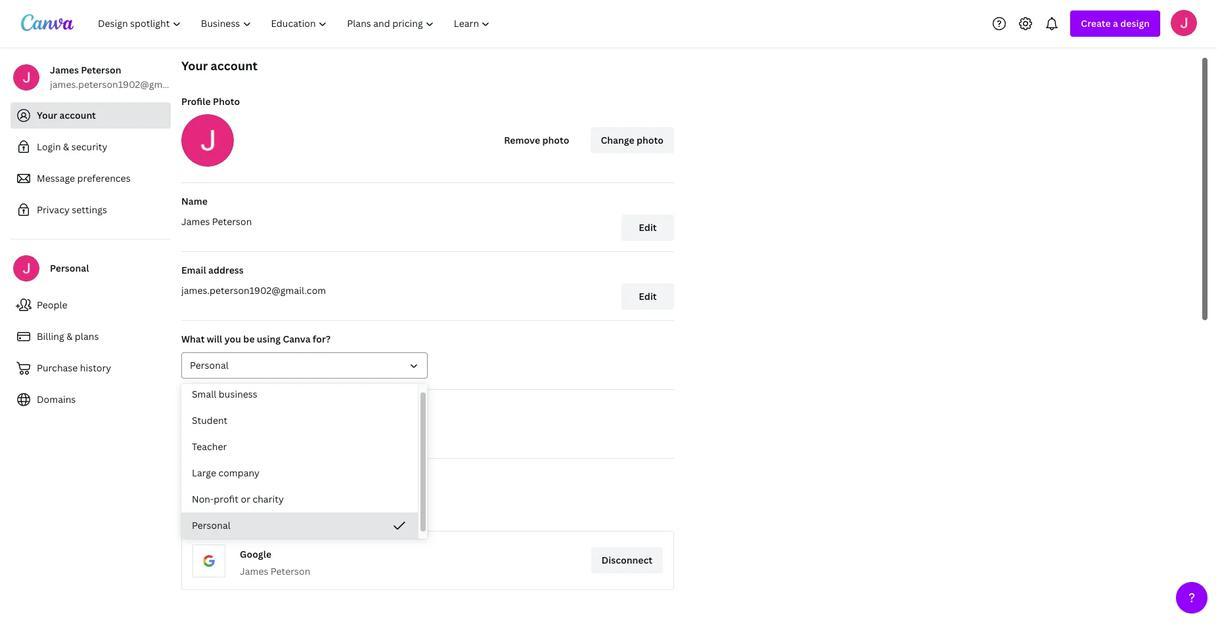 Task type: locate. For each thing, give the bounding box(es) containing it.
photo right change in the top of the page
[[637, 134, 664, 147]]

peterson down google
[[271, 566, 310, 578]]

peterson up 'your account' link
[[81, 64, 121, 76]]

photo inside button
[[637, 134, 664, 147]]

1 vertical spatial peterson
[[212, 216, 252, 228]]

your up profile
[[181, 58, 208, 74]]

0 horizontal spatial account
[[59, 109, 96, 122]]

connected social accounts
[[181, 471, 302, 484]]

james for james peterson
[[181, 216, 210, 228]]

2 horizontal spatial peterson
[[271, 566, 310, 578]]

james down google
[[240, 566, 268, 578]]

0 horizontal spatial to
[[278, 507, 287, 520]]

edit for james peterson
[[639, 221, 657, 234]]

profit
[[214, 493, 239, 506]]

what will you be using canva for?
[[181, 333, 331, 346]]

domains link
[[11, 387, 171, 413]]

2 horizontal spatial james
[[240, 566, 268, 578]]

2 photo from the left
[[637, 134, 664, 147]]

list box containing small business
[[181, 382, 418, 539]]

personal down non- in the bottom of the page
[[192, 520, 230, 532]]

1 vertical spatial edit
[[639, 290, 657, 303]]

account
[[211, 58, 258, 74], [59, 109, 96, 122]]

people
[[37, 299, 67, 311]]

photo for remove photo
[[542, 134, 569, 147]]

0 vertical spatial peterson
[[81, 64, 121, 76]]

2 edit from the top
[[639, 290, 657, 303]]

1 edit button from the top
[[622, 215, 674, 241]]

james down "name"
[[181, 216, 210, 228]]

teacher option
[[181, 434, 418, 461]]

0 vertical spatial your account
[[181, 58, 258, 74]]

what
[[181, 333, 205, 346]]

james
[[50, 64, 79, 76], [181, 216, 210, 228], [240, 566, 268, 578]]

personal up people
[[50, 262, 89, 275]]

2 vertical spatial peterson
[[271, 566, 310, 578]]

personal
[[50, 262, 89, 275], [190, 359, 229, 372], [192, 520, 230, 532]]

teacher
[[192, 441, 227, 453]]

using
[[257, 333, 281, 346]]

disconnect
[[602, 555, 652, 567]]

photo right remove
[[542, 134, 569, 147]]

billing
[[37, 330, 64, 343]]

0 vertical spatial edit
[[639, 221, 657, 234]]

you left the be
[[225, 333, 241, 346]]

0 horizontal spatial james
[[50, 64, 79, 76]]

your account up photo
[[181, 58, 258, 74]]

& left plans
[[66, 330, 73, 343]]

purchase history link
[[11, 355, 171, 382]]

0 vertical spatial edit button
[[622, 215, 674, 241]]

&
[[63, 141, 69, 153], [66, 330, 73, 343]]

connected
[[181, 471, 231, 484]]

1 horizontal spatial your
[[181, 58, 208, 74]]

edit for james.peterson1902@gmail.com
[[639, 290, 657, 303]]

photo
[[213, 95, 240, 108]]

non-profit or charity
[[192, 493, 284, 506]]

edit button for james peterson
[[622, 215, 674, 241]]

peterson inside james peterson james.peterson1902@gmail.com
[[81, 64, 121, 76]]

that
[[221, 507, 239, 520]]

personal button
[[181, 513, 418, 539]]

profile
[[181, 95, 211, 108]]

james.peterson1902@gmail.com
[[50, 78, 195, 91], [181, 285, 326, 297]]

0 vertical spatial you
[[225, 333, 241, 346]]

1 horizontal spatial james
[[181, 216, 210, 228]]

0 vertical spatial &
[[63, 141, 69, 153]]

email
[[181, 264, 206, 277]]

your
[[181, 58, 208, 74], [37, 109, 57, 122]]

0 vertical spatial james.peterson1902@gmail.com
[[50, 78, 195, 91]]

name
[[181, 195, 208, 208]]

james peterson james.peterson1902@gmail.com
[[50, 64, 195, 91]]

1 vertical spatial canva
[[327, 507, 355, 520]]

canva right in
[[327, 507, 355, 520]]

james up 'your account' link
[[50, 64, 79, 76]]

james.peterson1902@gmail.com down address at the top
[[181, 285, 326, 297]]

0 vertical spatial account
[[211, 58, 258, 74]]

create a design
[[1081, 17, 1150, 30]]

photo for change photo
[[637, 134, 664, 147]]

list box
[[181, 382, 418, 539]]

small business
[[192, 388, 257, 401]]

1 vertical spatial &
[[66, 330, 73, 343]]

top level navigation element
[[89, 11, 502, 37]]

1 vertical spatial your
[[37, 109, 57, 122]]

peterson
[[81, 64, 121, 76], [212, 216, 252, 228], [271, 566, 310, 578]]

& right login
[[63, 141, 69, 153]]

your account up login & security
[[37, 109, 96, 122]]

to
[[278, 507, 287, 520], [316, 507, 325, 520]]

non-profit or charity option
[[181, 487, 418, 513]]

canva left for?
[[283, 333, 311, 346]]

settings
[[72, 204, 107, 216]]

james for james peterson james.peterson1902@gmail.com
[[50, 64, 79, 76]]

1 horizontal spatial to
[[316, 507, 325, 520]]

james peterson image
[[1171, 10, 1197, 36]]

1 horizontal spatial account
[[211, 58, 258, 74]]

0 horizontal spatial canva
[[283, 333, 311, 346]]

0 vertical spatial personal
[[50, 262, 89, 275]]

personal inside option
[[192, 520, 230, 532]]

1 horizontal spatial peterson
[[212, 216, 252, 228]]

disconnect button
[[591, 548, 663, 574]]

your up login
[[37, 109, 57, 122]]

small business option
[[181, 382, 418, 408]]

student
[[192, 415, 228, 427]]

1 vertical spatial you
[[242, 507, 258, 520]]

photo
[[542, 134, 569, 147], [637, 134, 664, 147]]

0 horizontal spatial your
[[37, 109, 57, 122]]

peterson up address at the top
[[212, 216, 252, 228]]

0 vertical spatial james
[[50, 64, 79, 76]]

to right in
[[316, 507, 325, 520]]

address
[[208, 264, 244, 277]]

to left log
[[278, 507, 287, 520]]

photo inside button
[[542, 134, 569, 147]]

you down or
[[242, 507, 258, 520]]

preferences
[[77, 172, 131, 185]]

change photo
[[601, 134, 664, 147]]

you
[[225, 333, 241, 346], [242, 507, 258, 520]]

peterson for james peterson
[[212, 216, 252, 228]]

1 vertical spatial edit button
[[622, 284, 674, 310]]

2 vertical spatial james
[[240, 566, 268, 578]]

remove photo
[[504, 134, 569, 147]]

0 horizontal spatial photo
[[542, 134, 569, 147]]

change photo button
[[590, 127, 674, 154]]

login & security link
[[11, 134, 171, 160]]

login
[[37, 141, 61, 153]]

1 edit from the top
[[639, 221, 657, 234]]

2 edit button from the top
[[622, 284, 674, 310]]

0 horizontal spatial your account
[[37, 109, 96, 122]]

personal down the will
[[190, 359, 229, 372]]

language
[[181, 402, 224, 415]]

1 horizontal spatial your account
[[181, 58, 258, 74]]

edit
[[639, 221, 657, 234], [639, 290, 657, 303]]

1 vertical spatial james
[[181, 216, 210, 228]]

peterson for james peterson james.peterson1902@gmail.com
[[81, 64, 121, 76]]

account up photo
[[211, 58, 258, 74]]

change
[[601, 134, 634, 147]]

0 horizontal spatial peterson
[[81, 64, 121, 76]]

services that you use to log in to canva
[[181, 507, 355, 520]]

social
[[233, 471, 259, 484]]

services
[[181, 507, 219, 520]]

1 photo from the left
[[542, 134, 569, 147]]

1 horizontal spatial photo
[[637, 134, 664, 147]]

student button
[[181, 408, 418, 434]]

use
[[260, 507, 276, 520]]

canva
[[283, 333, 311, 346], [327, 507, 355, 520]]

message preferences
[[37, 172, 131, 185]]

james inside james peterson james.peterson1902@gmail.com
[[50, 64, 79, 76]]

edit button
[[622, 215, 674, 241], [622, 284, 674, 310]]

message preferences link
[[11, 166, 171, 192]]

james.peterson1902@gmail.com up 'your account' link
[[50, 78, 195, 91]]

2 vertical spatial personal
[[192, 520, 230, 532]]

your account
[[181, 58, 258, 74], [37, 109, 96, 122]]

account up login & security
[[59, 109, 96, 122]]

billing & plans
[[37, 330, 99, 343]]



Task type: vqa. For each thing, say whether or not it's contained in the screenshot.
reddit IMAGE
no



Task type: describe. For each thing, give the bounding box(es) containing it.
company
[[218, 467, 260, 480]]

large
[[192, 467, 216, 480]]

privacy settings
[[37, 204, 107, 216]]

james peterson
[[181, 216, 252, 228]]

purchase
[[37, 362, 78, 375]]

1 vertical spatial your account
[[37, 109, 96, 122]]

message
[[37, 172, 75, 185]]

& for login
[[63, 141, 69, 153]]

Personal button
[[181, 353, 428, 379]]

large company
[[192, 467, 260, 480]]

domains
[[37, 394, 76, 406]]

be
[[243, 333, 255, 346]]

in
[[305, 507, 314, 520]]

design
[[1120, 17, 1150, 30]]

student option
[[181, 408, 418, 434]]

edit button for james.peterson1902@gmail.com
[[622, 284, 674, 310]]

remove photo button
[[494, 127, 580, 154]]

& for billing
[[66, 330, 73, 343]]

you for that
[[242, 507, 258, 520]]

2 to from the left
[[316, 507, 325, 520]]

google
[[240, 549, 271, 561]]

remove
[[504, 134, 540, 147]]

email address
[[181, 264, 244, 277]]

0 vertical spatial canva
[[283, 333, 311, 346]]

log
[[290, 507, 303, 520]]

1 vertical spatial account
[[59, 109, 96, 122]]

small
[[192, 388, 216, 401]]

your account link
[[11, 103, 171, 129]]

accounts
[[261, 471, 302, 484]]

personal option
[[181, 513, 418, 539]]

business
[[219, 388, 257, 401]]

non-profit or charity button
[[181, 487, 418, 513]]

privacy settings link
[[11, 197, 171, 223]]

non-
[[192, 493, 214, 506]]

create
[[1081, 17, 1111, 30]]

privacy
[[37, 204, 70, 216]]

history
[[80, 362, 111, 375]]

or
[[241, 493, 250, 506]]

1 to from the left
[[278, 507, 287, 520]]

teacher button
[[181, 434, 418, 461]]

purchase history
[[37, 362, 111, 375]]

login & security
[[37, 141, 107, 153]]

plans
[[75, 330, 99, 343]]

profile photo
[[181, 95, 240, 108]]

people link
[[11, 292, 171, 319]]

you for will
[[225, 333, 241, 346]]

for?
[[313, 333, 331, 346]]

billing & plans link
[[11, 324, 171, 350]]

create a design button
[[1071, 11, 1160, 37]]

1 vertical spatial james.peterson1902@gmail.com
[[181, 285, 326, 297]]

google james peterson
[[240, 549, 310, 578]]

1 horizontal spatial canva
[[327, 507, 355, 520]]

security
[[71, 141, 107, 153]]

charity
[[253, 493, 284, 506]]

will
[[207, 333, 222, 346]]

james inside google james peterson
[[240, 566, 268, 578]]

large company button
[[181, 461, 418, 487]]

a
[[1113, 17, 1118, 30]]

0 vertical spatial your
[[181, 58, 208, 74]]

peterson inside google james peterson
[[271, 566, 310, 578]]

large company option
[[181, 461, 418, 487]]

small business button
[[181, 382, 418, 408]]

1 vertical spatial personal
[[190, 359, 229, 372]]



